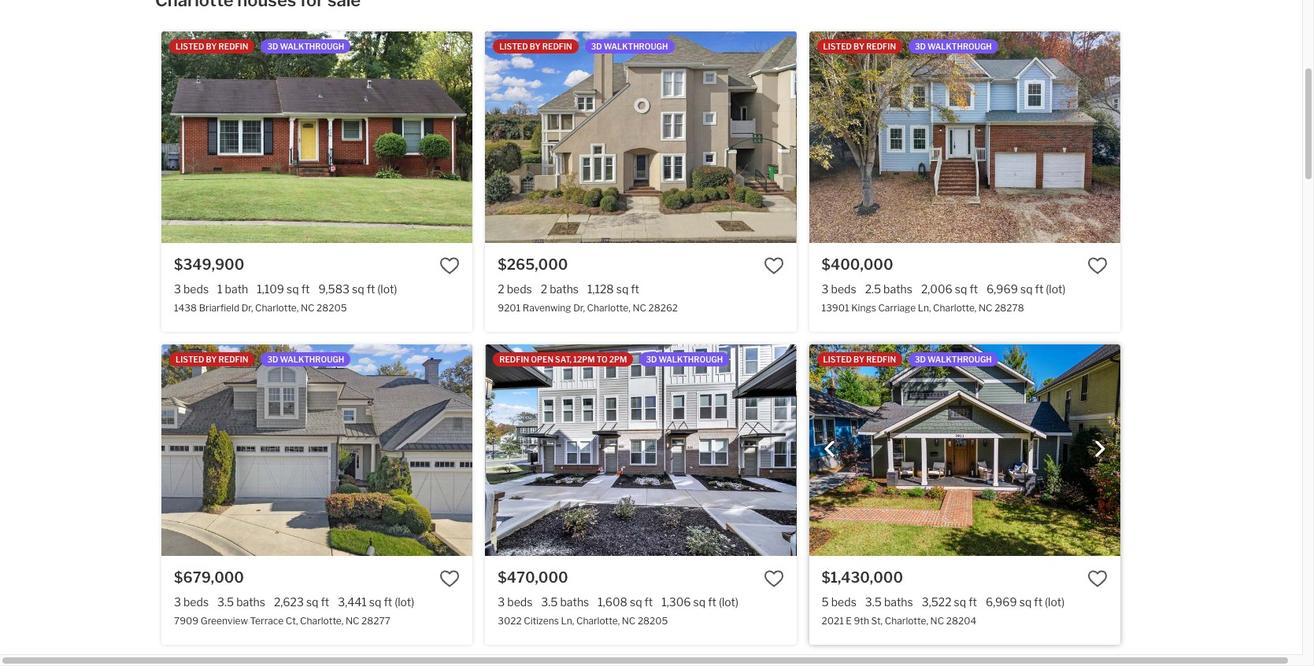 Task type: describe. For each thing, give the bounding box(es) containing it.
walkthrough for $349,900
[[280, 42, 344, 51]]

favorite button image for $349,900
[[440, 256, 460, 276]]

7909
[[174, 616, 199, 627]]

nc down 3,441
[[346, 616, 359, 627]]

sq up 28204
[[954, 596, 966, 609]]

baths for $265,000
[[550, 282, 579, 296]]

(lot) for $400,000
[[1046, 282, 1066, 296]]

6,969 for $400,000
[[987, 282, 1018, 296]]

3 beds for $400,000
[[822, 282, 856, 296]]

7909 greenview terrace ct, charlotte, nc 28277
[[174, 616, 390, 627]]

listed for $679,000
[[176, 355, 204, 365]]

9th
[[854, 616, 869, 627]]

sq up 28278 on the right top of page
[[1020, 282, 1033, 296]]

walkthrough for $470,000
[[659, 355, 723, 365]]

1,128 sq ft
[[587, 282, 639, 296]]

3d walkthrough for $400,000
[[915, 42, 992, 51]]

redfin for $679,000
[[219, 355, 248, 365]]

sat,
[[555, 355, 572, 365]]

$470,000
[[498, 570, 568, 586]]

by for $400,000
[[854, 42, 865, 51]]

3022
[[498, 616, 522, 627]]

3,522
[[922, 596, 952, 609]]

kings
[[851, 302, 876, 314]]

nc left 28262
[[633, 302, 646, 314]]

2021 e 9th st, charlotte, nc 28204
[[822, 616, 977, 627]]

1 photo of 3022 citizens ln, charlotte, nc 28205 image from the left
[[485, 345, 797, 556]]

3.5 for $679,000
[[217, 596, 234, 609]]

favorite button checkbox for $1,430,000
[[1087, 569, 1108, 590]]

listed for $400,000
[[823, 42, 852, 51]]

listed by redfin for $400,000
[[823, 42, 896, 51]]

listed for $349,900
[[176, 42, 204, 51]]

(lot) for $349,900
[[377, 282, 397, 296]]

6,969 for $1,430,000
[[986, 596, 1017, 609]]

1,128
[[587, 282, 614, 296]]

1 bath
[[217, 282, 248, 296]]

2 photo of 2021 e 9th st, charlotte, nc 28204 image from the left
[[1120, 345, 1314, 556]]

charlotte, right st,
[[885, 616, 928, 627]]

3,522 sq ft
[[922, 596, 977, 609]]

by for $679,000
[[206, 355, 217, 365]]

1438 briarfield dr, charlotte, nc 28205
[[174, 302, 347, 314]]

$349,900
[[174, 256, 244, 273]]

1 photo of 9201 ravenwing dr, charlotte, nc 28262 image from the left
[[485, 31, 797, 243]]

13901 kings carriage ln, charlotte, nc 28278
[[822, 302, 1024, 314]]

sq right the 9,583 on the left top
[[352, 282, 364, 296]]

listed by redfin for $265,000
[[499, 42, 572, 51]]

redfin open sat, 12pm to 2pm
[[499, 355, 627, 365]]

$1,430,000
[[822, 570, 903, 586]]

beds for $679,000
[[183, 596, 209, 609]]

(lot) for $1,430,000
[[1045, 596, 1065, 609]]

3d walkthrough for $679,000
[[267, 355, 344, 365]]

3.5 baths for $470,000
[[541, 596, 589, 609]]

3 for $470,000
[[498, 596, 505, 609]]

sq up 28277
[[369, 596, 381, 609]]

3 for $400,000
[[822, 282, 829, 296]]

$400,000
[[822, 256, 893, 273]]

2.5 baths
[[865, 282, 913, 296]]

3,441
[[338, 596, 367, 609]]

favorite button checkbox for $470,000
[[763, 569, 784, 590]]

redfin for $400,000
[[866, 42, 896, 51]]

favorite button image for $400,000
[[1087, 256, 1108, 276]]

nc down 1,608 sq ft on the left of the page
[[622, 616, 636, 627]]

by for $349,900
[[206, 42, 217, 51]]

5
[[822, 596, 829, 609]]

baths for $679,000
[[236, 596, 265, 609]]

28277
[[362, 616, 390, 627]]

3.5 baths for $1,430,000
[[865, 596, 913, 609]]

beds for $265,000
[[507, 282, 532, 296]]

1 photo of 2021 e 9th st, charlotte, nc 28204 image from the left
[[809, 345, 1120, 556]]

1 horizontal spatial ln,
[[918, 302, 931, 314]]

listed for $265,000
[[499, 42, 528, 51]]

terrace
[[250, 616, 284, 627]]

3d walkthrough for $265,000
[[591, 42, 668, 51]]

charlotte, down 1,109
[[255, 302, 299, 314]]

2,006
[[921, 282, 953, 296]]

favorite button checkbox
[[763, 256, 784, 276]]

9201
[[498, 302, 521, 314]]

3 for $679,000
[[174, 596, 181, 609]]

charlotte, down 1,128 sq ft
[[587, 302, 631, 314]]

ravenwing
[[523, 302, 571, 314]]

9201 ravenwing dr, charlotte, nc 28262
[[498, 302, 678, 314]]

charlotte, down 1,608
[[576, 616, 620, 627]]

1 vertical spatial ln,
[[561, 616, 574, 627]]

redfin for $349,900
[[219, 42, 248, 51]]

favorite button image for $679,000
[[440, 569, 460, 590]]

3d for $265,000
[[591, 42, 602, 51]]

briarfield
[[199, 302, 239, 314]]

1,608
[[598, 596, 628, 609]]

carriage
[[878, 302, 916, 314]]

previous button image
[[822, 442, 837, 458]]



Task type: vqa. For each thing, say whether or not it's contained in the screenshot.


Task type: locate. For each thing, give the bounding box(es) containing it.
favorite button checkbox for $349,900
[[440, 256, 460, 276]]

1438
[[174, 302, 197, 314]]

3 up 13901
[[822, 282, 829, 296]]

1 horizontal spatial 3.5 baths
[[541, 596, 589, 609]]

3022 citizens ln, charlotte, nc 28205
[[498, 616, 668, 627]]

1,109
[[257, 282, 284, 296]]

2 beds
[[498, 282, 532, 296]]

3,441 sq ft (lot)
[[338, 596, 414, 609]]

3 up the 7909
[[174, 596, 181, 609]]

0 vertical spatial ln,
[[918, 302, 931, 314]]

3 up 1438
[[174, 282, 181, 296]]

3 up 3022
[[498, 596, 505, 609]]

3 for $349,900
[[174, 282, 181, 296]]

28262
[[648, 302, 678, 314]]

0 horizontal spatial 2
[[498, 282, 504, 296]]

3.5
[[217, 596, 234, 609], [541, 596, 558, 609], [865, 596, 882, 609]]

3.5 up st,
[[865, 596, 882, 609]]

1,306 sq ft (lot)
[[662, 596, 739, 609]]

beds right 5
[[831, 596, 857, 609]]

sq right '2,623'
[[306, 596, 319, 609]]

3d
[[267, 42, 278, 51], [591, 42, 602, 51], [915, 42, 926, 51], [267, 355, 278, 365], [646, 355, 657, 365], [915, 355, 926, 365]]

redfin for $265,000
[[542, 42, 572, 51]]

favorite button checkbox for $400,000
[[1087, 256, 1108, 276]]

citizens
[[524, 616, 559, 627]]

2 3.5 from the left
[[541, 596, 558, 609]]

(lot) for $679,000
[[395, 596, 414, 609]]

next button image
[[1092, 442, 1108, 458]]

6,969 sq ft (lot) up 28278 on the right top of page
[[987, 282, 1066, 296]]

0 vertical spatial 28205
[[317, 302, 347, 314]]

6,969 sq ft (lot) right 3,522 sq ft
[[986, 596, 1065, 609]]

2 photo of 13901 kings carriage ln, charlotte, nc 28278 image from the left
[[1120, 31, 1314, 243]]

3d for $349,900
[[267, 42, 278, 51]]

redfin
[[219, 42, 248, 51], [542, 42, 572, 51], [866, 42, 896, 51], [219, 355, 248, 365], [499, 355, 529, 365], [866, 355, 896, 365]]

nc left 28278 on the right top of page
[[979, 302, 993, 314]]

3.5 for $1,430,000
[[865, 596, 882, 609]]

walkthrough
[[280, 42, 344, 51], [604, 42, 668, 51], [928, 42, 992, 51], [280, 355, 344, 365], [659, 355, 723, 365], [928, 355, 992, 365]]

listed
[[176, 42, 204, 51], [499, 42, 528, 51], [823, 42, 852, 51], [176, 355, 204, 365], [823, 355, 852, 365]]

beds up 3022
[[507, 596, 533, 609]]

photo of 13901 kings carriage ln, charlotte, nc 28278 image
[[809, 31, 1120, 243], [1120, 31, 1314, 243]]

dr, down bath
[[242, 302, 253, 314]]

0 vertical spatial 6,969 sq ft (lot)
[[987, 282, 1066, 296]]

3d walkthrough for $349,900
[[267, 42, 344, 51]]

sq right 2,006
[[955, 282, 967, 296]]

3.5 baths
[[217, 596, 265, 609], [541, 596, 589, 609], [865, 596, 913, 609]]

1
[[217, 282, 223, 296]]

3 3.5 from the left
[[865, 596, 882, 609]]

0 horizontal spatial 3.5
[[217, 596, 234, 609]]

3
[[174, 282, 181, 296], [822, 282, 829, 296], [174, 596, 181, 609], [498, 596, 505, 609]]

ln,
[[918, 302, 931, 314], [561, 616, 574, 627]]

2 2 from the left
[[541, 282, 547, 296]]

1,109 sq ft
[[257, 282, 310, 296]]

beds up the 7909
[[183, 596, 209, 609]]

1 vertical spatial 6,969 sq ft (lot)
[[986, 596, 1065, 609]]

28205 for $470,000
[[638, 616, 668, 627]]

beds for $349,900
[[183, 282, 209, 296]]

2 for 2 baths
[[541, 282, 547, 296]]

2 baths
[[541, 282, 579, 296]]

nc down 3,522
[[930, 616, 944, 627]]

baths for $1,430,000
[[884, 596, 913, 609]]

6,969 sq ft (lot)
[[987, 282, 1066, 296], [986, 596, 1065, 609]]

dr, for $265,000
[[573, 302, 585, 314]]

3d for $470,000
[[646, 355, 657, 365]]

sq
[[287, 282, 299, 296], [352, 282, 364, 296], [616, 282, 629, 296], [955, 282, 967, 296], [1020, 282, 1033, 296], [306, 596, 319, 609], [369, 596, 381, 609], [630, 596, 642, 609], [693, 596, 706, 609], [954, 596, 966, 609], [1020, 596, 1032, 609]]

walkthrough for $679,000
[[280, 355, 344, 365]]

2.5
[[865, 282, 881, 296]]

3 beds up 1438
[[174, 282, 209, 296]]

2 photo of 7909 greenview terrace ct, charlotte, nc 28277 image from the left
[[472, 345, 784, 556]]

beds for $1,430,000
[[831, 596, 857, 609]]

2pm
[[609, 355, 627, 365]]

$265,000
[[498, 256, 568, 273]]

charlotte, down the 2,006 sq ft
[[933, 302, 977, 314]]

6,969 right 3,522 sq ft
[[986, 596, 1017, 609]]

nc down 1,109 sq ft
[[301, 302, 315, 314]]

5 beds
[[822, 596, 857, 609]]

dr,
[[242, 302, 253, 314], [573, 302, 585, 314]]

1 vertical spatial 28205
[[638, 616, 668, 627]]

12pm
[[573, 355, 595, 365]]

(lot) for $470,000
[[719, 596, 739, 609]]

2 horizontal spatial 3.5
[[865, 596, 882, 609]]

photo of 1438 briarfield dr, charlotte, nc 28205 image
[[161, 31, 473, 243], [472, 31, 784, 243]]

1 photo of 13901 kings carriage ln, charlotte, nc 28278 image from the left
[[809, 31, 1120, 243]]

photo of 3022 citizens ln, charlotte, nc 28205 image
[[485, 345, 797, 556], [796, 345, 1108, 556]]

bath
[[225, 282, 248, 296]]

sq right 1,128
[[616, 282, 629, 296]]

ft
[[301, 282, 310, 296], [367, 282, 375, 296], [631, 282, 639, 296], [970, 282, 978, 296], [1035, 282, 1044, 296], [321, 596, 329, 609], [384, 596, 392, 609], [645, 596, 653, 609], [708, 596, 716, 609], [969, 596, 977, 609], [1034, 596, 1043, 609]]

beds up 1438
[[183, 282, 209, 296]]

1 photo of 7909 greenview terrace ct, charlotte, nc 28277 image from the left
[[161, 345, 473, 556]]

6,969
[[987, 282, 1018, 296], [986, 596, 1017, 609]]

charlotte,
[[255, 302, 299, 314], [587, 302, 631, 314], [933, 302, 977, 314], [300, 616, 344, 627], [576, 616, 620, 627], [885, 616, 928, 627]]

3.5 for $470,000
[[541, 596, 558, 609]]

1 photo of 1438 briarfield dr, charlotte, nc 28205 image from the left
[[161, 31, 473, 243]]

sq right 1,608
[[630, 596, 642, 609]]

1 horizontal spatial 2
[[541, 282, 547, 296]]

2 up '9201'
[[498, 282, 504, 296]]

beds for $470,000
[[507, 596, 533, 609]]

6,969 sq ft (lot) for $1,430,000
[[986, 596, 1065, 609]]

9,583
[[318, 282, 350, 296]]

3.5 baths up 2021 e 9th st, charlotte, nc 28204
[[865, 596, 913, 609]]

beds for $400,000
[[831, 282, 856, 296]]

beds up '9201'
[[507, 282, 532, 296]]

2 photo of 1438 briarfield dr, charlotte, nc 28205 image from the left
[[472, 31, 784, 243]]

charlotte, down 2,623 sq ft
[[300, 616, 344, 627]]

3 beds up the 7909
[[174, 596, 209, 609]]

dr, down 2 baths
[[573, 302, 585, 314]]

walkthrough for $400,000
[[928, 42, 992, 51]]

2,006 sq ft
[[921, 282, 978, 296]]

listed by redfin
[[176, 42, 248, 51], [499, 42, 572, 51], [823, 42, 896, 51], [176, 355, 248, 365], [823, 355, 896, 365]]

3d for $400,000
[[915, 42, 926, 51]]

1,306
[[662, 596, 691, 609]]

sq right 1,306
[[693, 596, 706, 609]]

2021
[[822, 616, 844, 627]]

3.5 baths up greenview
[[217, 596, 265, 609]]

1 horizontal spatial 3.5
[[541, 596, 558, 609]]

3.5 baths up 3022 citizens ln, charlotte, nc 28205
[[541, 596, 589, 609]]

3 beds for $470,000
[[498, 596, 533, 609]]

2 horizontal spatial 3.5 baths
[[865, 596, 913, 609]]

3 3.5 baths from the left
[[865, 596, 913, 609]]

favorite button image for $1,430,000
[[1087, 569, 1108, 590]]

by for $265,000
[[530, 42, 541, 51]]

1 horizontal spatial dr,
[[573, 302, 585, 314]]

st,
[[871, 616, 883, 627]]

beds
[[183, 282, 209, 296], [507, 282, 532, 296], [831, 282, 856, 296], [183, 596, 209, 609], [507, 596, 533, 609], [831, 596, 857, 609]]

ct,
[[286, 616, 298, 627]]

favorite button image for $470,000
[[763, 569, 784, 590]]

3 beds up 3022
[[498, 596, 533, 609]]

3.5 up 'citizens'
[[541, 596, 558, 609]]

3 beds
[[174, 282, 209, 296], [822, 282, 856, 296], [174, 596, 209, 609], [498, 596, 533, 609]]

1 dr, from the left
[[242, 302, 253, 314]]

0 horizontal spatial ln,
[[561, 616, 574, 627]]

3 beds up 13901
[[822, 282, 856, 296]]

3d walkthrough for $470,000
[[646, 355, 723, 365]]

photo of 9201 ravenwing dr, charlotte, nc 28262 image
[[485, 31, 797, 243], [796, 31, 1108, 243]]

greenview
[[201, 616, 248, 627]]

6,969 up 28278 on the right top of page
[[987, 282, 1018, 296]]

baths up terrace
[[236, 596, 265, 609]]

e
[[846, 616, 852, 627]]

baths up 2021 e 9th st, charlotte, nc 28204
[[884, 596, 913, 609]]

28205 for $349,900
[[317, 302, 347, 314]]

6,969 sq ft (lot) for $400,000
[[987, 282, 1066, 296]]

photo of 7909 greenview terrace ct, charlotte, nc 28277 image
[[161, 345, 473, 556], [472, 345, 784, 556]]

3.5 baths for $679,000
[[217, 596, 265, 609]]

28278
[[995, 302, 1024, 314]]

1 3.5 from the left
[[217, 596, 234, 609]]

to
[[597, 355, 608, 365]]

13901
[[822, 302, 849, 314]]

0 vertical spatial 6,969
[[987, 282, 1018, 296]]

2 photo of 3022 citizens ln, charlotte, nc 28205 image from the left
[[796, 345, 1108, 556]]

28205
[[317, 302, 347, 314], [638, 616, 668, 627]]

favorite button image for $265,000
[[763, 256, 784, 276]]

baths for $400,000
[[884, 282, 913, 296]]

0 horizontal spatial 28205
[[317, 302, 347, 314]]

photo of 2021 e 9th st, charlotte, nc 28204 image
[[809, 345, 1120, 556], [1120, 345, 1314, 556]]

3d walkthrough
[[267, 42, 344, 51], [591, 42, 668, 51], [915, 42, 992, 51], [267, 355, 344, 365], [646, 355, 723, 365], [915, 355, 992, 365]]

ln, down 2,006
[[918, 302, 931, 314]]

baths up 3022 citizens ln, charlotte, nc 28205
[[560, 596, 589, 609]]

2 for 2 beds
[[498, 282, 504, 296]]

1 2 from the left
[[498, 282, 504, 296]]

favorite button checkbox for $679,000
[[440, 569, 460, 590]]

2 dr, from the left
[[573, 302, 585, 314]]

baths up carriage
[[884, 282, 913, 296]]

listed by redfin for $349,900
[[176, 42, 248, 51]]

2
[[498, 282, 504, 296], [541, 282, 547, 296]]

1 3.5 baths from the left
[[217, 596, 265, 609]]

3.5 up greenview
[[217, 596, 234, 609]]

ln, right 'citizens'
[[561, 616, 574, 627]]

baths
[[550, 282, 579, 296], [884, 282, 913, 296], [236, 596, 265, 609], [560, 596, 589, 609], [884, 596, 913, 609]]

0 horizontal spatial dr,
[[242, 302, 253, 314]]

2,623
[[274, 596, 304, 609]]

$679,000
[[174, 570, 244, 586]]

favorite button image
[[440, 256, 460, 276], [763, 256, 784, 276], [440, 569, 460, 590]]

9,583 sq ft (lot)
[[318, 282, 397, 296]]

(lot)
[[377, 282, 397, 296], [1046, 282, 1066, 296], [395, 596, 414, 609], [719, 596, 739, 609], [1045, 596, 1065, 609]]

1 vertical spatial 6,969
[[986, 596, 1017, 609]]

1 horizontal spatial 28205
[[638, 616, 668, 627]]

3 beds for $349,900
[[174, 282, 209, 296]]

beds up 13901
[[831, 282, 856, 296]]

nc
[[301, 302, 315, 314], [633, 302, 646, 314], [979, 302, 993, 314], [346, 616, 359, 627], [622, 616, 636, 627], [930, 616, 944, 627]]

1,608 sq ft
[[598, 596, 653, 609]]

baths up ravenwing
[[550, 282, 579, 296]]

28205 down 1,306
[[638, 616, 668, 627]]

3d for $679,000
[[267, 355, 278, 365]]

listed by redfin for $679,000
[[176, 355, 248, 365]]

dr, for $349,900
[[242, 302, 253, 314]]

2 3.5 baths from the left
[[541, 596, 589, 609]]

0 horizontal spatial 3.5 baths
[[217, 596, 265, 609]]

favorite button image
[[1087, 256, 1108, 276], [763, 569, 784, 590], [1087, 569, 1108, 590]]

favorite button checkbox
[[440, 256, 460, 276], [1087, 256, 1108, 276], [440, 569, 460, 590], [763, 569, 784, 590], [1087, 569, 1108, 590]]

2 photo of 9201 ravenwing dr, charlotte, nc 28262 image from the left
[[796, 31, 1108, 243]]

3 beds for $679,000
[[174, 596, 209, 609]]

walkthrough for $265,000
[[604, 42, 668, 51]]

sq right 3,522 sq ft
[[1020, 596, 1032, 609]]

28204
[[946, 616, 977, 627]]

2 up ravenwing
[[541, 282, 547, 296]]

open
[[531, 355, 554, 365]]

sq right 1,109
[[287, 282, 299, 296]]

2,623 sq ft
[[274, 596, 329, 609]]

28205 down the 9,583 on the left top
[[317, 302, 347, 314]]

baths for $470,000
[[560, 596, 589, 609]]

by
[[206, 42, 217, 51], [530, 42, 541, 51], [854, 42, 865, 51], [206, 355, 217, 365], [854, 355, 865, 365]]



